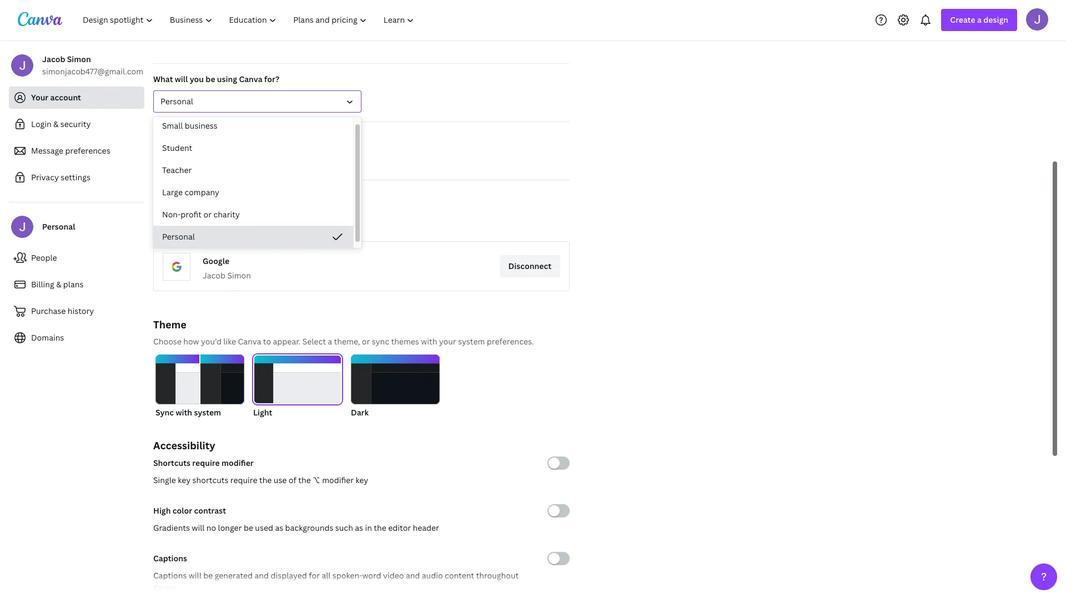Task type: locate. For each thing, give the bounding box(es) containing it.
or
[[204, 209, 212, 220], [362, 337, 370, 347]]

will left no
[[192, 523, 205, 534]]

the
[[259, 475, 272, 486], [298, 475, 311, 486], [374, 523, 386, 534]]

captions for captions will be generated and displayed for all spoken-word video and audio content throughout canva
[[153, 571, 187, 582]]

student option
[[153, 137, 353, 159]]

purchase history link
[[9, 300, 144, 323]]

color
[[173, 506, 192, 517]]

2 captions from the top
[[153, 571, 187, 582]]

theme choose how you'd like canva to appear. select a theme, or sync themes with your system preferences.
[[153, 318, 534, 347]]

the left the of
[[259, 475, 272, 486]]

connected
[[153, 191, 195, 201]]

people
[[31, 253, 57, 263]]

1 vertical spatial you
[[204, 221, 218, 232]]

1 vertical spatial will
[[192, 523, 205, 534]]

use left the of
[[274, 475, 287, 486]]

use
[[220, 221, 233, 232], [274, 475, 287, 486]]

jacob
[[42, 54, 65, 64], [203, 270, 225, 281]]

captions inside captions will be generated and displayed for all spoken-word video and audio content throughout canva
[[153, 571, 187, 582]]

0 vertical spatial you
[[190, 74, 204, 84]]

simon down the google
[[227, 270, 251, 281]]

in right such
[[365, 523, 372, 534]]

as
[[275, 523, 283, 534], [355, 523, 363, 534]]

will inside captions will be generated and displayed for all spoken-word video and audio content throughout canva
[[189, 571, 201, 582]]

choose
[[153, 337, 182, 347]]

1 horizontal spatial a
[[978, 14, 982, 25]]

you down non-profit or charity
[[204, 221, 218, 232]]

you left using
[[190, 74, 204, 84]]

0 horizontal spatial a
[[328, 337, 332, 347]]

google jacob simon
[[203, 256, 251, 281]]

canva inside captions will be generated and displayed for all spoken-word video and audio content throughout canva
[[153, 583, 177, 594]]

gradients
[[153, 523, 190, 534]]

language
[[153, 132, 189, 143]]

0 horizontal spatial and
[[255, 571, 269, 582]]

modifier right the '⌥' at bottom left
[[322, 475, 354, 486]]

0 horizontal spatial key
[[178, 475, 191, 486]]

1 horizontal spatial or
[[362, 337, 370, 347]]

1 vertical spatial with
[[176, 408, 192, 418]]

create
[[950, 14, 976, 25]]

1 horizontal spatial simon
[[227, 270, 251, 281]]

teacher option
[[153, 159, 353, 182]]

0 vertical spatial system
[[458, 337, 485, 347]]

be
[[206, 74, 215, 84], [244, 523, 253, 534], [203, 571, 213, 582]]

1 vertical spatial modifier
[[322, 475, 354, 486]]

themes
[[391, 337, 419, 347]]

Sync with system button
[[156, 355, 244, 419]]

video
[[383, 571, 404, 582]]

with inside theme choose how you'd like canva to appear. select a theme, or sync themes with your system preferences.
[[421, 337, 437, 347]]

sync
[[372, 337, 389, 347]]

key right the '⌥' at bottom left
[[356, 475, 368, 486]]

system right your
[[458, 337, 485, 347]]

editor
[[388, 523, 411, 534]]

captions
[[153, 554, 187, 564], [153, 571, 187, 582]]

a right the 'select'
[[328, 337, 332, 347]]

2 vertical spatial be
[[203, 571, 213, 582]]

1 horizontal spatial key
[[356, 475, 368, 486]]

modifier
[[222, 458, 254, 469], [322, 475, 354, 486]]

1 vertical spatial simon
[[227, 270, 251, 281]]

0 vertical spatial with
[[421, 337, 437, 347]]

key right single
[[178, 475, 191, 486]]

1 vertical spatial system
[[194, 408, 221, 418]]

top level navigation element
[[76, 9, 424, 31]]

be left generated at the left of the page
[[203, 571, 213, 582]]

0 horizontal spatial jacob
[[42, 54, 65, 64]]

0 horizontal spatial as
[[275, 523, 283, 534]]

jacob simon simonjacob477@gmail.com
[[42, 54, 143, 77]]

0 horizontal spatial with
[[176, 408, 192, 418]]

personal inside button
[[162, 232, 195, 242]]

and left displayed
[[255, 571, 269, 582]]

the left editor
[[374, 523, 386, 534]]

& for login
[[53, 119, 59, 129]]

select
[[302, 337, 326, 347]]

1 vertical spatial require
[[230, 475, 257, 486]]

0 vertical spatial simon
[[67, 54, 91, 64]]

to inside theme choose how you'd like canva to appear. select a theme, or sync themes with your system preferences.
[[263, 337, 271, 347]]

personal up small
[[161, 96, 193, 107]]

contrast
[[194, 506, 226, 517]]

edit button
[[525, 32, 570, 54]]

shortcuts require modifier
[[153, 458, 254, 469]]

0 horizontal spatial in
[[258, 221, 265, 232]]

jacob up your account
[[42, 54, 65, 64]]

as right used
[[275, 523, 283, 534]]

your account
[[31, 92, 81, 103]]

1 vertical spatial &
[[56, 279, 61, 290]]

require right shortcuts
[[230, 475, 257, 486]]

1 horizontal spatial with
[[421, 337, 437, 347]]

will right what
[[175, 74, 188, 84]]

1 horizontal spatial and
[[406, 571, 420, 582]]

& right the login
[[53, 119, 59, 129]]

you for will
[[190, 74, 204, 84]]

accounts
[[221, 191, 255, 201]]

simon up simonjacob477@gmail.com
[[67, 54, 91, 64]]

0 vertical spatial or
[[204, 209, 212, 220]]

1 horizontal spatial modifier
[[322, 475, 354, 486]]

profit
[[181, 209, 202, 220]]

in
[[258, 221, 265, 232], [365, 523, 372, 534]]

will
[[175, 74, 188, 84], [192, 523, 205, 534], [189, 571, 201, 582]]

personal option
[[153, 226, 353, 248]]

a
[[978, 14, 982, 25], [328, 337, 332, 347]]

0 horizontal spatial use
[[220, 221, 233, 232]]

0 vertical spatial jacob
[[42, 54, 65, 64]]

system
[[458, 337, 485, 347], [194, 408, 221, 418]]

jacob inside jacob simon simonjacob477@gmail.com
[[42, 54, 65, 64]]

system up accessibility
[[194, 408, 221, 418]]

0 horizontal spatial system
[[194, 408, 221, 418]]

be left used
[[244, 523, 253, 534]]

audio
[[422, 571, 443, 582]]

with left your
[[421, 337, 437, 347]]

in right the log
[[258, 221, 265, 232]]

modifier up single key shortcuts require the use of the ⌥ modifier key
[[222, 458, 254, 469]]

appear.
[[273, 337, 301, 347]]

header
[[413, 523, 439, 534]]

a left design at the top right of the page
[[978, 14, 982, 25]]

billing & plans
[[31, 279, 84, 290]]

0 vertical spatial in
[[258, 221, 265, 232]]

or left sync
[[362, 337, 370, 347]]

single
[[153, 475, 176, 486]]

billing
[[31, 279, 54, 290]]

1 horizontal spatial system
[[458, 337, 485, 347]]

message preferences link
[[9, 140, 144, 162]]

0 horizontal spatial or
[[204, 209, 212, 220]]

1 horizontal spatial as
[[355, 523, 363, 534]]

services
[[153, 221, 185, 232]]

1 vertical spatial or
[[362, 337, 370, 347]]

1 horizontal spatial require
[[230, 475, 257, 486]]

be inside captions will be generated and displayed for all spoken-word video and audio content throughout canva
[[203, 571, 213, 582]]

purchase history
[[31, 306, 94, 317]]

1 horizontal spatial jacob
[[203, 270, 225, 281]]

as right such
[[355, 523, 363, 534]]

or inside button
[[204, 209, 212, 220]]

preferences.
[[487, 337, 534, 347]]

simon inside google jacob simon
[[227, 270, 251, 281]]

be left using
[[206, 74, 215, 84]]

0 horizontal spatial modifier
[[222, 458, 254, 469]]

0 vertical spatial modifier
[[222, 458, 254, 469]]

1 vertical spatial be
[[244, 523, 253, 534]]

require up shortcuts
[[192, 458, 220, 469]]

business
[[185, 121, 218, 131]]

0 horizontal spatial require
[[192, 458, 220, 469]]

0 vertical spatial a
[[978, 14, 982, 25]]

and right video
[[406, 571, 420, 582]]

simon inside jacob simon simonjacob477@gmail.com
[[67, 54, 91, 64]]

the left the '⌥' at bottom left
[[298, 475, 311, 486]]

or right profit
[[204, 209, 212, 220]]

or inside theme choose how you'd like canva to appear. select a theme, or sync themes with your system preferences.
[[362, 337, 370, 347]]

security
[[60, 119, 91, 129]]

your account link
[[9, 87, 144, 109]]

1 captions from the top
[[153, 554, 187, 564]]

2 vertical spatial will
[[189, 571, 201, 582]]

0 vertical spatial use
[[220, 221, 233, 232]]

0 vertical spatial &
[[53, 119, 59, 129]]

1 vertical spatial a
[[328, 337, 332, 347]]

and
[[255, 571, 269, 582], [406, 571, 420, 582]]

& for billing
[[56, 279, 61, 290]]

will left generated at the left of the page
[[189, 571, 201, 582]]

you
[[190, 74, 204, 84], [204, 221, 218, 232]]

personal down "non-"
[[162, 232, 195, 242]]

simon
[[67, 54, 91, 64], [227, 270, 251, 281]]

to left appear. in the left bottom of the page
[[263, 337, 271, 347]]

small business option
[[153, 115, 353, 137]]

0 vertical spatial captions
[[153, 554, 187, 564]]

0 vertical spatial will
[[175, 74, 188, 84]]

1 horizontal spatial in
[[365, 523, 372, 534]]

1 horizontal spatial use
[[274, 475, 287, 486]]

domains link
[[9, 327, 144, 349]]

using
[[217, 74, 237, 84]]

purchase
[[31, 306, 66, 317]]

1 key from the left
[[178, 475, 191, 486]]

for?
[[264, 74, 279, 84]]

privacy settings link
[[9, 167, 144, 189]]

such
[[335, 523, 353, 534]]

all
[[322, 571, 331, 582]]

a inside dropdown button
[[978, 14, 982, 25]]

use down charity
[[220, 221, 233, 232]]

Personal button
[[153, 91, 362, 113]]

list box
[[153, 115, 353, 248]]

with inside button
[[176, 408, 192, 418]]

& left plans
[[56, 279, 61, 290]]

create a design button
[[942, 9, 1018, 31]]

with right sync
[[176, 408, 192, 418]]

1 vertical spatial jacob
[[203, 270, 225, 281]]

jacob down the google
[[203, 270, 225, 281]]

1 vertical spatial captions
[[153, 571, 187, 582]]

large company
[[162, 187, 219, 198]]

light
[[253, 408, 272, 418]]

0 horizontal spatial simon
[[67, 54, 91, 64]]

jacob inside google jacob simon
[[203, 270, 225, 281]]



Task type: vqa. For each thing, say whether or not it's contained in the screenshot.
rightmost and
yes



Task type: describe. For each thing, give the bounding box(es) containing it.
high
[[153, 506, 171, 517]]

a inside theme choose how you'd like canva to appear. select a theme, or sync themes with your system preferences.
[[328, 337, 332, 347]]

will for no
[[192, 523, 205, 534]]

system inside theme choose how you'd like canva to appear. select a theme, or sync themes with your system preferences.
[[458, 337, 485, 347]]

throughout
[[476, 571, 519, 582]]

google
[[203, 256, 229, 267]]

spoken-
[[333, 571, 362, 582]]

message
[[31, 146, 63, 156]]

that
[[187, 221, 202, 232]]

2 key from the left
[[356, 475, 368, 486]]

personal inside button
[[161, 96, 193, 107]]

small business button
[[153, 115, 353, 137]]

student
[[162, 143, 192, 153]]

account
[[50, 92, 81, 103]]

domains
[[31, 333, 64, 343]]

large company button
[[153, 182, 353, 204]]

sync
[[156, 408, 174, 418]]

generated
[[215, 571, 253, 582]]

content
[[445, 571, 474, 582]]

jacob simon image
[[1026, 8, 1049, 30]]

log
[[245, 221, 256, 232]]

privacy
[[31, 172, 59, 183]]

billing & plans link
[[9, 274, 144, 296]]

how
[[183, 337, 199, 347]]

0 vertical spatial require
[[192, 458, 220, 469]]

privacy settings
[[31, 172, 90, 183]]

backgrounds
[[285, 523, 333, 534]]

Dark button
[[351, 355, 440, 419]]

captions for captions
[[153, 554, 187, 564]]

like
[[223, 337, 236, 347]]

word
[[362, 571, 381, 582]]

login & security
[[31, 119, 91, 129]]

Light button
[[253, 355, 342, 419]]

accessibility
[[153, 439, 215, 453]]

large
[[162, 187, 183, 198]]

1 and from the left
[[255, 571, 269, 582]]

disconnect
[[509, 261, 552, 272]]

design
[[984, 14, 1009, 25]]

charity
[[213, 209, 240, 220]]

your
[[31, 92, 48, 103]]

theme,
[[334, 337, 360, 347]]

2 and from the left
[[406, 571, 420, 582]]

to left the log
[[235, 221, 243, 232]]

plans
[[63, 279, 84, 290]]

preferences
[[65, 146, 110, 156]]

personal button
[[153, 226, 353, 248]]

of
[[289, 475, 297, 486]]

non-profit or charity option
[[153, 204, 353, 226]]

student button
[[153, 137, 353, 159]]

large company option
[[153, 182, 353, 204]]

system inside button
[[194, 408, 221, 418]]

1 as from the left
[[275, 523, 283, 534]]

2 as from the left
[[355, 523, 363, 534]]

teacher
[[162, 165, 192, 176]]

login & security link
[[9, 113, 144, 136]]

personal up people
[[42, 222, 75, 232]]

simonjacob477@gmail.com
[[42, 66, 143, 77]]

high color contrast
[[153, 506, 226, 517]]

⌥
[[313, 475, 320, 486]]

1 vertical spatial use
[[274, 475, 287, 486]]

used
[[255, 523, 273, 534]]

history
[[68, 306, 94, 317]]

longer
[[218, 523, 242, 534]]

message preferences
[[31, 146, 110, 156]]

what will you be using canva for?
[[153, 74, 279, 84]]

will for be
[[189, 571, 201, 582]]

create a design
[[950, 14, 1009, 25]]

non-profit or charity
[[162, 209, 240, 220]]

0 horizontal spatial the
[[259, 475, 272, 486]]

you for that
[[204, 221, 218, 232]]

displayed
[[271, 571, 307, 582]]

people link
[[9, 247, 144, 269]]

non-profit or charity button
[[153, 204, 353, 226]]

login
[[31, 119, 51, 129]]

your
[[439, 337, 456, 347]]

disconnect button
[[500, 255, 560, 278]]

2 horizontal spatial the
[[374, 523, 386, 534]]

connected social accounts
[[153, 191, 255, 201]]

small
[[162, 121, 183, 131]]

will for you
[[175, 74, 188, 84]]

single key shortcuts require the use of the ⌥ modifier key
[[153, 475, 368, 486]]

captions will be generated and displayed for all spoken-word video and audio content throughout canva
[[153, 571, 519, 594]]

list box containing small business
[[153, 115, 353, 248]]

services that you use to log in to canva
[[153, 221, 300, 232]]

shortcuts
[[153, 458, 191, 469]]

1 vertical spatial in
[[365, 523, 372, 534]]

0 vertical spatial be
[[206, 74, 215, 84]]

to right the log
[[267, 221, 275, 232]]

small business
[[162, 121, 218, 131]]

sync with system
[[156, 408, 221, 418]]

shortcuts
[[193, 475, 229, 486]]

theme
[[153, 318, 187, 332]]

company
[[185, 187, 219, 198]]

1 horizontal spatial the
[[298, 475, 311, 486]]

dark
[[351, 408, 369, 418]]

gradients will no longer be used as backgrounds such as in the editor header
[[153, 523, 439, 534]]

canva inside theme choose how you'd like canva to appear. select a theme, or sync themes with your system preferences.
[[238, 337, 261, 347]]

non-
[[162, 209, 181, 220]]

social
[[197, 191, 219, 201]]



